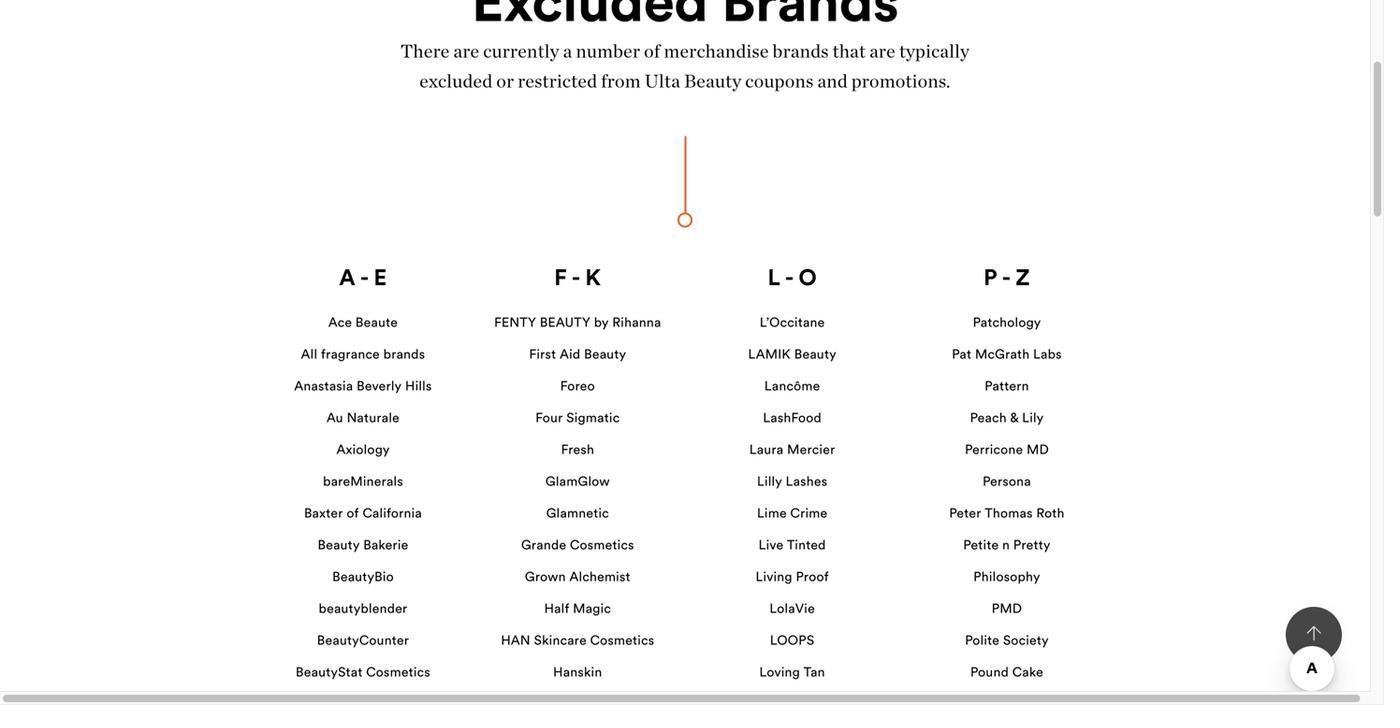 Task type: vqa. For each thing, say whether or not it's contained in the screenshot.


Task type: describe. For each thing, give the bounding box(es) containing it.
baxter of california
[[304, 505, 422, 522]]

p - z
[[984, 263, 1031, 292]]

tinted
[[787, 537, 826, 554]]

petite
[[964, 537, 999, 554]]

petite n pretty
[[964, 537, 1051, 554]]

lancôme
[[765, 378, 821, 395]]

&
[[1010, 410, 1019, 426]]

1 vertical spatial cosmetics
[[590, 632, 655, 649]]

pmd
[[992, 601, 1023, 617]]

excluded
[[420, 70, 493, 92]]

and
[[818, 70, 848, 92]]

philosophy
[[974, 569, 1041, 586]]

four sigmatic
[[536, 410, 620, 426]]

live tinted
[[759, 537, 826, 554]]

loops
[[770, 632, 815, 649]]

grande cosmetics
[[521, 537, 635, 554]]

peter thomas roth
[[950, 505, 1065, 522]]

or
[[497, 70, 514, 92]]

anastasia beverly hills
[[294, 378, 432, 395]]

lamik beauty
[[749, 346, 837, 363]]

mcgrath
[[976, 346, 1030, 363]]

that
[[833, 40, 866, 62]]

fresh
[[561, 441, 595, 458]]

ulta
[[645, 70, 681, 92]]

from
[[601, 70, 641, 92]]

beauty inside there are currently a number of merchandise brands that are typically excluded or restricted from ulta beauty coupons and promotions.
[[684, 70, 742, 92]]

all
[[301, 346, 318, 363]]

peter
[[950, 505, 982, 522]]

fenty
[[494, 314, 537, 331]]

thomas
[[985, 505, 1033, 522]]

l - o
[[768, 263, 817, 292]]

by
[[594, 314, 609, 331]]

loving tan
[[760, 664, 826, 681]]

labs
[[1034, 346, 1062, 363]]

a
[[339, 263, 356, 292]]

perricone md
[[965, 441, 1050, 458]]

there
[[401, 40, 450, 62]]

four
[[536, 410, 563, 426]]

rihanna
[[613, 314, 662, 331]]

fenty beauty by rihanna
[[494, 314, 662, 331]]

living proof
[[756, 569, 829, 586]]

foreo
[[561, 378, 595, 395]]

beauty up lancôme
[[795, 346, 837, 363]]

peach
[[971, 410, 1007, 426]]

coupons
[[746, 70, 814, 92]]

pretty
[[1014, 537, 1051, 554]]

glamnetic
[[547, 505, 609, 522]]

beautycounter
[[317, 632, 409, 649]]

restricted
[[518, 70, 598, 92]]

md
[[1027, 441, 1050, 458]]

perricone
[[965, 441, 1024, 458]]

k
[[586, 263, 601, 292]]

back to top image
[[1307, 627, 1322, 642]]

beautyblender
[[319, 601, 408, 617]]

pat mcgrath labs
[[952, 346, 1062, 363]]

a - e
[[339, 263, 387, 292]]

brands inside there are currently a number of merchandise brands that are typically excluded or restricted from ulta beauty coupons and promotions.
[[773, 40, 829, 62]]

merchandise
[[664, 40, 769, 62]]

first
[[529, 346, 556, 363]]

pound
[[971, 664, 1009, 681]]

au naturale
[[327, 410, 400, 426]]

a
[[563, 40, 572, 62]]

ace beaute
[[329, 314, 398, 331]]

proof
[[796, 569, 829, 586]]

half magic
[[545, 601, 611, 617]]

tan
[[804, 664, 826, 681]]

mercier
[[788, 441, 836, 458]]

laura mercier
[[750, 441, 836, 458]]

lilly lashes
[[757, 473, 828, 490]]

aid
[[560, 346, 581, 363]]

all fragrance brands
[[301, 346, 425, 363]]

hanskin
[[554, 664, 602, 681]]

of inside there are currently a number of merchandise brands that are typically excluded or restricted from ulta beauty coupons and promotions.
[[644, 40, 661, 62]]



Task type: locate. For each thing, give the bounding box(es) containing it.
sigmatic
[[567, 410, 620, 426]]

pound cake
[[971, 664, 1044, 681]]

glamglow
[[546, 473, 610, 490]]

lime crime
[[757, 505, 828, 522]]

lilly
[[757, 473, 783, 490]]

promotions.
[[852, 70, 951, 92]]

half
[[545, 601, 570, 617]]

0 horizontal spatial brands
[[384, 346, 425, 363]]

brands up the coupons
[[773, 40, 829, 62]]

persona
[[983, 473, 1032, 490]]

beauty
[[540, 314, 591, 331]]

of right baxter
[[347, 505, 359, 522]]

there are currently a number of merchandise brands that are typically excluded or restricted from ulta beauty coupons and promotions.
[[401, 40, 970, 92]]

of up ulta
[[644, 40, 661, 62]]

1 horizontal spatial of
[[644, 40, 661, 62]]

polite society
[[966, 632, 1049, 649]]

anastasia
[[294, 378, 353, 395]]

society
[[1004, 632, 1049, 649]]

beauty down the by
[[584, 346, 627, 363]]

magic
[[573, 601, 611, 617]]

1 vertical spatial of
[[347, 505, 359, 522]]

2 are from the left
[[870, 40, 896, 62]]

grown alchemist
[[525, 569, 631, 586]]

cake
[[1013, 664, 1044, 681]]

-
[[360, 263, 368, 292], [572, 263, 580, 292], [786, 263, 793, 292], [1003, 263, 1010, 292]]

1 horizontal spatial brands
[[773, 40, 829, 62]]

l
[[768, 263, 781, 292]]

live
[[759, 537, 784, 554]]

han
[[501, 632, 531, 649]]

beautybio
[[332, 569, 394, 586]]

lily
[[1023, 410, 1044, 426]]

han skincare cosmetics
[[501, 632, 655, 649]]

are up excluded
[[454, 40, 480, 62]]

baxter
[[304, 505, 343, 522]]

hills
[[405, 378, 432, 395]]

beauty down "merchandise"
[[684, 70, 742, 92]]

- for a
[[360, 263, 368, 292]]

lamik
[[749, 346, 791, 363]]

are right the "that"
[[870, 40, 896, 62]]

brands up hills
[[384, 346, 425, 363]]

z
[[1016, 263, 1031, 292]]

3 - from the left
[[786, 263, 793, 292]]

grown
[[525, 569, 566, 586]]

f
[[555, 263, 567, 292]]

- right "l"
[[786, 263, 793, 292]]

currently
[[483, 40, 560, 62]]

1 are from the left
[[454, 40, 480, 62]]

laura
[[750, 441, 784, 458]]

pattern
[[985, 378, 1030, 395]]

0 horizontal spatial of
[[347, 505, 359, 522]]

1 horizontal spatial are
[[870, 40, 896, 62]]

o
[[799, 263, 817, 292]]

peach & lily
[[971, 410, 1044, 426]]

- for l
[[786, 263, 793, 292]]

of
[[644, 40, 661, 62], [347, 505, 359, 522]]

beverly
[[357, 378, 402, 395]]

first aid beauty
[[529, 346, 627, 363]]

bakerie
[[364, 537, 409, 554]]

skincare
[[534, 632, 587, 649]]

0 vertical spatial cosmetics
[[570, 537, 635, 554]]

loving
[[760, 664, 801, 681]]

grande
[[521, 537, 567, 554]]

alchemist
[[570, 569, 631, 586]]

0 vertical spatial brands
[[773, 40, 829, 62]]

cosmetics
[[570, 537, 635, 554], [590, 632, 655, 649], [366, 664, 431, 681]]

fragrance
[[321, 346, 380, 363]]

cosmetics up alchemist
[[570, 537, 635, 554]]

2 vertical spatial cosmetics
[[366, 664, 431, 681]]

- left e at the top of page
[[360, 263, 368, 292]]

- right f
[[572, 263, 580, 292]]

1 - from the left
[[360, 263, 368, 292]]

p
[[984, 263, 998, 292]]

bareminerals
[[323, 473, 403, 490]]

1 vertical spatial brands
[[384, 346, 425, 363]]

beauty bakerie
[[318, 537, 409, 554]]

0 vertical spatial of
[[644, 40, 661, 62]]

e
[[374, 263, 387, 292]]

naturale
[[347, 410, 400, 426]]

cosmetics down beautycounter
[[366, 664, 431, 681]]

lolavie
[[770, 601, 815, 617]]

- right p
[[1003, 263, 1010, 292]]

roth
[[1037, 505, 1065, 522]]

ace
[[329, 314, 352, 331]]

beauty down baxter
[[318, 537, 360, 554]]

lashfood
[[763, 410, 822, 426]]

beautystat cosmetics
[[296, 664, 431, 681]]

f - k
[[555, 263, 601, 292]]

au
[[327, 410, 343, 426]]

polite
[[966, 632, 1000, 649]]

- for p
[[1003, 263, 1010, 292]]

pat
[[952, 346, 972, 363]]

cosmetics for grande cosmetics
[[570, 537, 635, 554]]

4 - from the left
[[1003, 263, 1010, 292]]

crime
[[791, 505, 828, 522]]

- for f
[[572, 263, 580, 292]]

typically
[[900, 40, 970, 62]]

cosmetics for beautystat cosmetics
[[366, 664, 431, 681]]

0 horizontal spatial are
[[454, 40, 480, 62]]

number
[[576, 40, 641, 62]]

california
[[363, 505, 422, 522]]

2 - from the left
[[572, 263, 580, 292]]

l'occitane
[[760, 314, 825, 331]]

patchology
[[973, 314, 1042, 331]]

cosmetics down "magic" in the left of the page
[[590, 632, 655, 649]]

beautystat
[[296, 664, 363, 681]]



